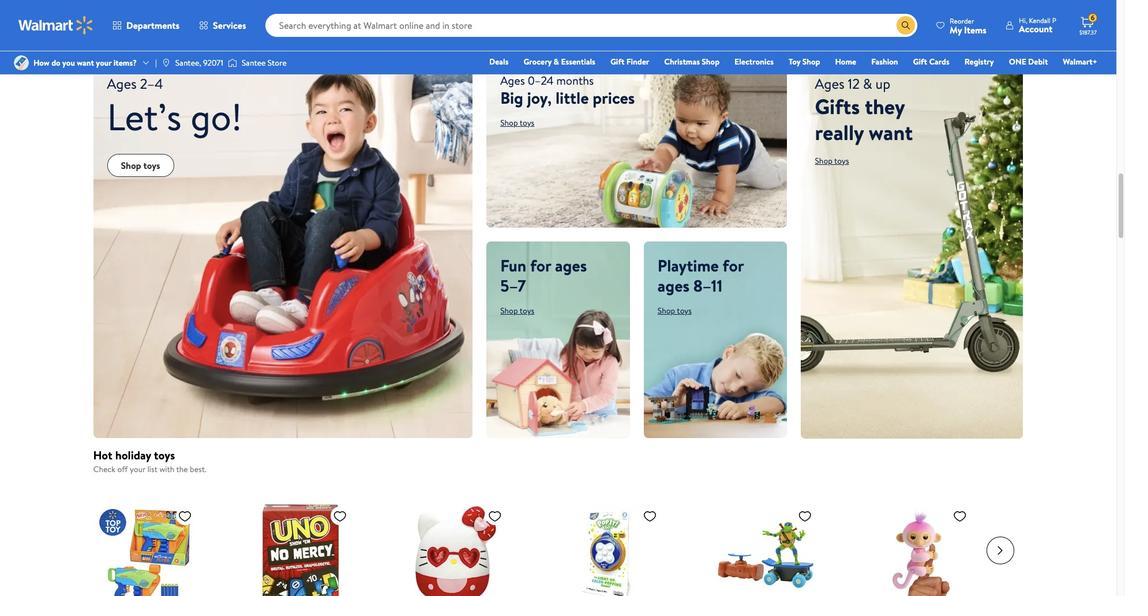 Task type: describe. For each thing, give the bounding box(es) containing it.
shop right christmas
[[702, 56, 720, 68]]

hot
[[93, 448, 112, 463]]

gift cards link
[[908, 55, 955, 68]]

reorder
[[950, 16, 974, 26]]

shop right toy
[[802, 56, 820, 68]]

|
[[155, 57, 157, 69]]

ages for fun for ages 5–7
[[555, 254, 587, 277]]

shop for let's go!
[[121, 159, 141, 172]]

2 add button from the left
[[401, 3, 443, 21]]

shop toys link for playtime for ages 8–11
[[658, 305, 692, 317]]

shop for fun for ages 5–7
[[500, 305, 518, 317]]

shop toys link for let's go!
[[107, 154, 174, 177]]

hi,
[[1019, 16, 1027, 25]]

joy,
[[527, 86, 552, 109]]

walmart image
[[18, 16, 93, 35]]

do
[[51, 57, 60, 69]]

playtime for ages 8–11
[[658, 254, 744, 297]]

add for first the add button from the right
[[419, 6, 434, 18]]

services
[[213, 19, 246, 32]]

want for do
[[77, 57, 94, 69]]

the
[[176, 464, 188, 475]]

best.
[[190, 464, 206, 475]]

fashion
[[871, 56, 898, 68]]

gift for gift finder
[[610, 56, 625, 68]]

p
[[1052, 16, 1056, 25]]

toys for big joy, little prices
[[520, 117, 534, 128]]

add to favorites list, teenage mutant ninja turtles half pipe remote control leonardo 2 piece green & blue image
[[798, 510, 812, 524]]

how do you want your items?
[[33, 57, 137, 69]]

one debit
[[1009, 56, 1048, 68]]

walmart+ link
[[1058, 55, 1103, 68]]

holiday
[[115, 448, 151, 463]]

shop for playtime for ages 8–11
[[658, 305, 675, 317]]

let's
[[107, 91, 182, 142]]

nerf elite junior flyer, easy play toy foam blaster, 5 nerf elite darts image
[[95, 505, 196, 597]]

shop toys for gifts they really want
[[815, 155, 849, 167]]

1 add button from the left
[[248, 3, 290, 21]]

santee,
[[175, 57, 201, 69]]

one
[[1009, 56, 1026, 68]]

fun for ages 5–7
[[500, 254, 587, 297]]

gifts they really want
[[815, 92, 913, 147]]

add to favorites list, uno show 'em no mercy card game for kids, adults & family night, parties and travel image
[[333, 510, 347, 524]]

store
[[268, 57, 287, 69]]

toy shop link
[[784, 55, 825, 68]]

0 vertical spatial your
[[96, 57, 112, 69]]

shop toys link for big joy, little prices
[[500, 117, 534, 128]]

pop it! go bubble popping sensory game by buffalo games image
[[561, 505, 662, 597]]

toys for playtime for ages 8–11
[[677, 305, 692, 317]]

gifts
[[815, 92, 860, 121]]

santee store
[[242, 57, 287, 69]]

go!
[[190, 91, 242, 142]]

shop for gifts they really want
[[815, 155, 833, 167]]

shop toys for let's go!
[[121, 159, 160, 172]]

home link
[[830, 55, 862, 68]]

big joy, little prices
[[500, 86, 635, 109]]

 image for santee store
[[228, 57, 237, 69]]

check
[[93, 464, 115, 475]]

electronics link
[[729, 55, 779, 68]]

add for second the add button from right
[[267, 6, 281, 18]]

shop toys link for gifts they really want
[[815, 155, 849, 167]]

how
[[33, 57, 50, 69]]

departments
[[126, 19, 180, 32]]

services button
[[189, 12, 256, 39]]



Task type: locate. For each thing, give the bounding box(es) containing it.
shop toys for fun for ages 5–7
[[500, 305, 534, 317]]

1 for from the left
[[530, 254, 551, 277]]

1 product group from the left
[[251, 482, 389, 597]]

walmart+
[[1063, 56, 1097, 68]]

1 vertical spatial want
[[869, 118, 913, 147]]

want right really
[[869, 118, 913, 147]]

2 gift from the left
[[913, 56, 927, 68]]

toys inside hot holiday toys check off your list with the best.
[[154, 448, 175, 463]]

add to cart image
[[100, 5, 114, 19], [253, 5, 267, 19], [406, 5, 419, 19]]

0 horizontal spatial want
[[77, 57, 94, 69]]

add
[[267, 6, 281, 18], [419, 6, 434, 18]]

add to cart image for first the add button from the right
[[406, 5, 419, 19]]

toys for gifts they really want
[[834, 155, 849, 167]]

reorder my items
[[950, 16, 987, 36]]

shop toys link down really
[[815, 155, 849, 167]]

shop down let's
[[121, 159, 141, 172]]

really
[[815, 118, 864, 147]]

ages inside playtime for ages 8–11
[[658, 275, 690, 297]]

with
[[159, 464, 174, 475]]

0 horizontal spatial ages
[[555, 254, 587, 277]]

Walmart Site-Wide search field
[[265, 14, 917, 37]]

1 add from the left
[[267, 6, 281, 18]]

add to favorites list, fingerlings interactive baby monkey harmony, 70  sounds & reactions, heart lights up, fuzzy faux fur, reacts to touch (ages 5 ) image
[[953, 510, 967, 524]]

squishmallows original sanrio 14-inch hello kitty with red heart glasses  child's ultra soft plush image
[[406, 505, 507, 597]]

shop down 5–7 in the left of the page
[[500, 305, 518, 317]]

1 gift from the left
[[610, 56, 625, 68]]

account
[[1019, 23, 1053, 35]]

teenage mutant ninja turtles half pipe remote control leonardo 2 piece green & blue image
[[716, 505, 817, 597]]

shop toys down 5–7 in the left of the page
[[500, 305, 534, 317]]

playtime
[[658, 254, 719, 277]]

your down the holiday
[[130, 464, 145, 475]]

0 horizontal spatial your
[[96, 57, 112, 69]]

santee
[[242, 57, 266, 69]]

uno show 'em no mercy card game for kids, adults & family night, parties and travel image
[[251, 505, 351, 597]]

1 vertical spatial your
[[130, 464, 145, 475]]

2 product group from the left
[[406, 482, 544, 597]]

0 horizontal spatial  image
[[161, 58, 171, 68]]

92071
[[203, 57, 223, 69]]

0 horizontal spatial product group
[[251, 482, 389, 597]]

shop toys link for fun for ages 5–7
[[500, 305, 534, 317]]

2 for from the left
[[723, 254, 744, 277]]

shop for big joy, little prices
[[500, 117, 518, 128]]

toys down really
[[834, 155, 849, 167]]

fashion link
[[866, 55, 903, 68]]

2 add from the left
[[419, 6, 434, 18]]

$187.37
[[1080, 28, 1097, 36]]

Search search field
[[265, 14, 917, 37]]

shop toys down playtime for ages 8–11
[[658, 305, 692, 317]]

1 add to cart image from the left
[[100, 5, 114, 19]]

add to favorites list, squishmallows original sanrio 14-inch hello kitty with red heart glasses  child's ultra soft plush image
[[488, 510, 502, 524]]

grocery & essentials
[[524, 56, 595, 68]]

grocery
[[524, 56, 552, 68]]

 image
[[228, 57, 237, 69], [161, 58, 171, 68]]

shop toys down big
[[500, 117, 534, 128]]

want
[[77, 57, 94, 69], [869, 118, 913, 147]]

gift finder link
[[605, 55, 654, 68]]

0 horizontal spatial add to cart image
[[100, 5, 114, 19]]

toys for let's go!
[[143, 159, 160, 172]]

shop toys link
[[500, 117, 534, 128], [107, 154, 174, 177], [815, 155, 849, 167], [500, 305, 534, 317], [658, 305, 692, 317]]

for right fun
[[530, 254, 551, 277]]

toys down let's
[[143, 159, 160, 172]]

product group
[[251, 482, 389, 597], [406, 482, 544, 597]]

gift left cards
[[913, 56, 927, 68]]

debit
[[1028, 56, 1048, 68]]

items
[[964, 23, 987, 36]]

electronics
[[735, 56, 774, 68]]

one debit link
[[1004, 55, 1053, 68]]

shop down playtime for ages 8–11
[[658, 305, 675, 317]]

santee, 92071
[[175, 57, 223, 69]]

your inside hot holiday toys check off your list with the best.
[[130, 464, 145, 475]]

1 horizontal spatial your
[[130, 464, 145, 475]]

items?
[[113, 57, 137, 69]]

gift left 'finder'
[[610, 56, 625, 68]]

next slide for hot holiday toys list image
[[986, 537, 1014, 565]]

want right you
[[77, 57, 94, 69]]

deals link
[[484, 55, 514, 68]]

my
[[950, 23, 962, 36]]

deals
[[489, 56, 509, 68]]

prices
[[593, 86, 635, 109]]

fingerlings interactive baby monkey harmony, 70  sounds & reactions, heart lights up, fuzzy faux fur, reacts to touch (ages 5 ) image
[[871, 505, 972, 597]]

fun
[[500, 254, 526, 277]]

they
[[865, 92, 905, 121]]

for inside playtime for ages 8–11
[[723, 254, 744, 277]]

your
[[96, 57, 112, 69], [130, 464, 145, 475]]

gift for gift cards
[[913, 56, 927, 68]]

kendall
[[1029, 16, 1051, 25]]

cards
[[929, 56, 950, 68]]

shop toys link down 5–7 in the left of the page
[[500, 305, 534, 317]]

want inside gifts they really want
[[869, 118, 913, 147]]

0 horizontal spatial for
[[530, 254, 551, 277]]

8–11
[[693, 275, 723, 297]]

grocery & essentials link
[[518, 55, 601, 68]]

toys up with
[[154, 448, 175, 463]]

toys down the joy,
[[520, 117, 534, 128]]

your left items?
[[96, 57, 112, 69]]

off
[[117, 464, 128, 475]]

shop toys down really
[[815, 155, 849, 167]]

departments button
[[103, 12, 189, 39]]

add button
[[248, 3, 290, 21], [401, 3, 443, 21]]

finder
[[626, 56, 649, 68]]

shop toys for playtime for ages 8–11
[[658, 305, 692, 317]]

0 horizontal spatial add
[[267, 6, 281, 18]]

toys
[[520, 117, 534, 128], [834, 155, 849, 167], [143, 159, 160, 172], [520, 305, 534, 317], [677, 305, 692, 317], [154, 448, 175, 463]]

1 horizontal spatial product group
[[406, 482, 544, 597]]

shop toys inside shop toys link
[[121, 159, 160, 172]]

1 horizontal spatial add to cart image
[[253, 5, 267, 19]]

1 horizontal spatial  image
[[228, 57, 237, 69]]

shop down really
[[815, 155, 833, 167]]

1 horizontal spatial gift
[[913, 56, 927, 68]]

6
[[1091, 13, 1095, 23]]

for
[[530, 254, 551, 277], [723, 254, 744, 277]]

search icon image
[[901, 21, 911, 30]]

gift finder
[[610, 56, 649, 68]]

0 vertical spatial want
[[77, 57, 94, 69]]

2 add to cart image from the left
[[253, 5, 267, 19]]

add to favorites list, pop it! go bubble popping sensory game by buffalo games image
[[643, 510, 657, 524]]

toys down playtime for ages 8–11
[[677, 305, 692, 317]]

registry link
[[959, 55, 999, 68]]

3 add to cart image from the left
[[406, 5, 419, 19]]

for for 8–11
[[723, 254, 744, 277]]

0 horizontal spatial add button
[[248, 3, 290, 21]]

christmas shop
[[664, 56, 720, 68]]

essentials
[[561, 56, 595, 68]]

6 $187.37
[[1080, 13, 1097, 36]]

shop toys link down playtime for ages 8–11
[[658, 305, 692, 317]]

ages
[[555, 254, 587, 277], [658, 275, 690, 297]]

ages right fun
[[555, 254, 587, 277]]

for for 5–7
[[530, 254, 551, 277]]

&
[[554, 56, 559, 68]]

christmas
[[664, 56, 700, 68]]

registry
[[965, 56, 994, 68]]

toys for fun for ages 5–7
[[520, 305, 534, 317]]

 image
[[14, 55, 29, 70]]

2 horizontal spatial add to cart image
[[406, 5, 419, 19]]

ages inside the fun for ages 5–7
[[555, 254, 587, 277]]

 image right 92071
[[228, 57, 237, 69]]

5–7
[[500, 275, 526, 297]]

ages left 8–11
[[658, 275, 690, 297]]

add to cart image for second the add button from right
[[253, 5, 267, 19]]

toy
[[789, 56, 801, 68]]

shop toys
[[500, 117, 534, 128], [815, 155, 849, 167], [121, 159, 160, 172], [500, 305, 534, 317], [658, 305, 692, 317]]

add to favorites list, nerf elite junior flyer, easy play toy foam blaster, 5 nerf elite darts image
[[178, 510, 192, 524]]

list
[[147, 464, 158, 475]]

hot holiday toys check off your list with the best.
[[93, 448, 206, 475]]

little
[[556, 86, 589, 109]]

 image right |
[[161, 58, 171, 68]]

1 horizontal spatial add
[[419, 6, 434, 18]]

shop toys for big joy, little prices
[[500, 117, 534, 128]]

let's go!
[[107, 91, 242, 142]]

gift cards
[[913, 56, 950, 68]]

for inside the fun for ages 5–7
[[530, 254, 551, 277]]

1 horizontal spatial for
[[723, 254, 744, 277]]

1 horizontal spatial want
[[869, 118, 913, 147]]

1 horizontal spatial ages
[[658, 275, 690, 297]]

shop
[[702, 56, 720, 68], [802, 56, 820, 68], [500, 117, 518, 128], [815, 155, 833, 167], [121, 159, 141, 172], [500, 305, 518, 317], [658, 305, 675, 317]]

hi, kendall p account
[[1019, 16, 1056, 35]]

you
[[62, 57, 75, 69]]

big
[[500, 86, 523, 109]]

1 horizontal spatial add button
[[401, 3, 443, 21]]

shop toys down let's
[[121, 159, 160, 172]]

shop down big
[[500, 117, 518, 128]]

for right 8–11
[[723, 254, 744, 277]]

want for they
[[869, 118, 913, 147]]

gift
[[610, 56, 625, 68], [913, 56, 927, 68]]

 image for santee, 92071
[[161, 58, 171, 68]]

toy shop
[[789, 56, 820, 68]]

shop toys link down big
[[500, 117, 534, 128]]

shop toys link down let's
[[107, 154, 174, 177]]

christmas shop link
[[659, 55, 725, 68]]

home
[[835, 56, 856, 68]]

0 horizontal spatial gift
[[610, 56, 625, 68]]

ages for playtime for ages 8–11
[[658, 275, 690, 297]]

toys down 5–7 in the left of the page
[[520, 305, 534, 317]]



Task type: vqa. For each thing, say whether or not it's contained in the screenshot.
"Product" group to the left
yes



